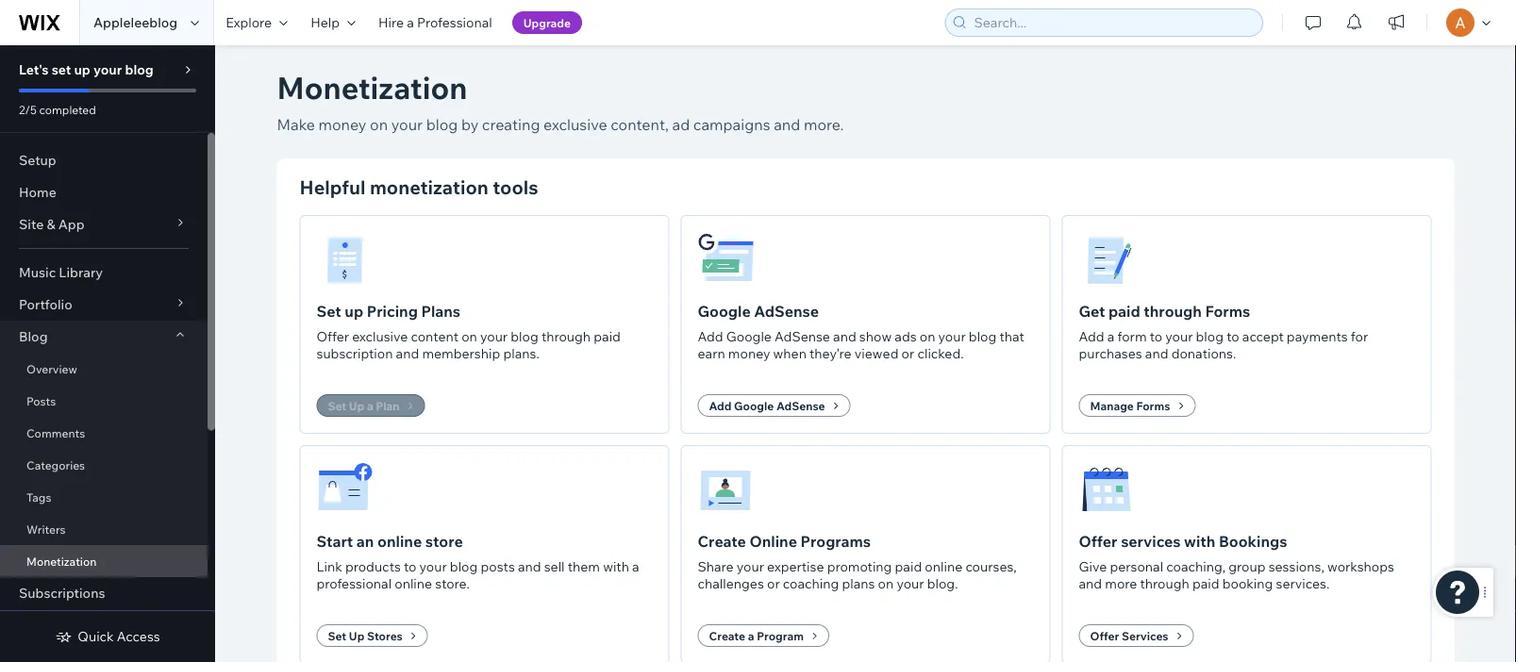 Task type: vqa. For each thing, say whether or not it's contained in the screenshot.


Task type: describe. For each thing, give the bounding box(es) containing it.
a inside get paid through forms add a form to your blog to accept payments for purchases and donations.
[[1107, 328, 1115, 345]]

more
[[1105, 575, 1137, 592]]

overview
[[26, 362, 77, 376]]

help button
[[299, 0, 367, 45]]

set for pricing
[[317, 302, 341, 321]]

offer for services
[[1090, 629, 1119, 643]]

online inside create online programs share your expertise promoting paid online courses, challenges or coaching plans on your blog.
[[925, 559, 963, 575]]

blog button
[[0, 321, 208, 353]]

a left 'plan'
[[367, 399, 373, 413]]

with inside offer services with bookings give personal coaching, group sessions, workshops and more through paid booking services.
[[1184, 532, 1215, 551]]

posts
[[481, 559, 515, 575]]

plans
[[421, 302, 461, 321]]

blog inside google adsense add google adsense and show ads on your blog that earn money when they're viewed or clicked.
[[969, 328, 997, 345]]

hire a professional
[[378, 14, 492, 31]]

2 vertical spatial online
[[395, 575, 432, 592]]

show
[[859, 328, 892, 345]]

up for an
[[349, 629, 364, 643]]

viewed
[[855, 345, 899, 362]]

bookings
[[1219, 532, 1287, 551]]

categories
[[26, 458, 85, 472]]

up for up
[[349, 399, 364, 413]]

payments
[[1287, 328, 1348, 345]]

1 horizontal spatial to
[[1150, 328, 1162, 345]]

monetization
[[370, 175, 488, 199]]

upgrade button
[[512, 11, 582, 34]]

create for online
[[698, 532, 746, 551]]

writers
[[26, 522, 66, 536]]

setup link
[[0, 144, 208, 176]]

tools
[[493, 175, 538, 199]]

set up stores
[[328, 629, 403, 643]]

create a program button
[[698, 625, 829, 647]]

more.
[[804, 115, 844, 134]]

quick
[[78, 628, 114, 645]]

offer services with bookings give personal coaching, group sessions, workshops and more through paid booking services.
[[1079, 532, 1394, 592]]

that
[[1000, 328, 1025, 345]]

plans
[[842, 575, 875, 592]]

posts link
[[0, 385, 208, 417]]

workshops
[[1327, 559, 1394, 575]]

helpful monetization tools
[[300, 175, 538, 199]]

booking
[[1222, 575, 1273, 592]]

explore
[[226, 14, 272, 31]]

app
[[58, 216, 85, 233]]

exclusive inside set up pricing plans offer exclusive content on your blog through paid subscription and membership plans.
[[352, 328, 408, 345]]

set for stores
[[328, 629, 346, 643]]

promoting
[[827, 559, 892, 575]]

music
[[19, 264, 56, 281]]

through inside offer services with bookings give personal coaching, group sessions, workshops and more through paid booking services.
[[1140, 575, 1189, 592]]

up inside set up pricing plans offer exclusive content on your blog through paid subscription and membership plans.
[[345, 302, 363, 321]]

0 vertical spatial online
[[377, 532, 422, 551]]

monetization for monetization make money on your blog by creating exclusive content, ad campaigns and more.
[[277, 68, 467, 107]]

1 vertical spatial google
[[726, 328, 772, 345]]

to inside "start an online store link products to your blog posts and sell them with a professional online store."
[[404, 559, 416, 575]]

upgrade
[[523, 16, 571, 30]]

they're
[[810, 345, 852, 362]]

on inside monetization make money on your blog by creating exclusive content, ad campaigns and more.
[[370, 115, 388, 134]]

appleleeblog
[[93, 14, 178, 31]]

subscriptions
[[19, 585, 105, 601]]

and inside get paid through forms add a form to your blog to accept payments for purchases and donations.
[[1145, 345, 1168, 362]]

membership
[[422, 345, 500, 362]]

let's set up your blog
[[19, 61, 154, 78]]

share
[[698, 559, 734, 575]]

get
[[1079, 302, 1105, 321]]

blog inside "start an online store link products to your blog posts and sell them with a professional online store."
[[450, 559, 478, 575]]

store
[[425, 532, 463, 551]]

on inside google adsense add google adsense and show ads on your blog that earn money when they're viewed or clicked.
[[920, 328, 935, 345]]

for
[[1351, 328, 1368, 345]]

plan
[[376, 399, 400, 413]]

posts
[[26, 394, 56, 408]]

money inside monetization make money on your blog by creating exclusive content, ad campaigns and more.
[[318, 115, 367, 134]]

plans.
[[503, 345, 539, 362]]

2/5 completed
[[19, 102, 96, 117]]

portfolio button
[[0, 289, 208, 321]]

coaching
[[783, 575, 839, 592]]

give
[[1079, 559, 1107, 575]]

access
[[117, 628, 160, 645]]

completed
[[39, 102, 96, 117]]

programs
[[801, 532, 871, 551]]

create for a
[[709, 629, 745, 643]]

or inside create online programs share your expertise promoting paid online courses, challenges or coaching plans on your blog.
[[767, 575, 780, 592]]

set up a plan
[[328, 399, 400, 413]]

let's
[[19, 61, 49, 78]]

paid inside offer services with bookings give personal coaching, group sessions, workshops and more through paid booking services.
[[1192, 575, 1219, 592]]

forms inside button
[[1136, 399, 1170, 413]]

ads
[[895, 328, 917, 345]]

online
[[749, 532, 797, 551]]

expertise
[[767, 559, 824, 575]]

2/5
[[19, 102, 37, 117]]

blog
[[19, 328, 48, 345]]

create a program
[[709, 629, 804, 643]]

offer for services
[[1079, 532, 1118, 551]]

google adsense add google adsense and show ads on your blog that earn money when they're viewed or clicked.
[[698, 302, 1025, 362]]

creating
[[482, 115, 540, 134]]

add google adsense
[[709, 399, 825, 413]]

an
[[356, 532, 374, 551]]

comments
[[26, 426, 85, 440]]

your up challenges
[[737, 559, 764, 575]]

create online programs share your expertise promoting paid online courses, challenges or coaching plans on your blog.
[[698, 532, 1017, 592]]

manage forms
[[1090, 399, 1170, 413]]

ad
[[672, 115, 690, 134]]

money inside google adsense add google adsense and show ads on your blog that earn money when they're viewed or clicked.
[[728, 345, 770, 362]]

add inside "button"
[[709, 399, 732, 413]]

get paid through forms add a form to your blog to accept payments for purchases and donations.
[[1079, 302, 1368, 362]]

your inside "start an online store link products to your blog posts and sell them with a professional online store."
[[419, 559, 447, 575]]

offer services button
[[1079, 625, 1194, 647]]

adsense inside the add google adsense "button"
[[776, 399, 825, 413]]



Task type: locate. For each thing, give the bounding box(es) containing it.
through
[[1144, 302, 1202, 321], [541, 328, 591, 345], [1140, 575, 1189, 592]]

set up stores button
[[317, 625, 428, 647]]

money right make
[[318, 115, 367, 134]]

create down challenges
[[709, 629, 745, 643]]

subscriptions link
[[0, 577, 208, 609]]

on inside set up pricing plans offer exclusive content on your blog through paid subscription and membership plans.
[[461, 328, 477, 345]]

site & app
[[19, 216, 85, 233]]

blog up 'plans.'
[[511, 328, 538, 345]]

1 horizontal spatial money
[[728, 345, 770, 362]]

and up they're
[[833, 328, 856, 345]]

paid inside get paid through forms add a form to your blog to accept payments for purchases and donations.
[[1109, 302, 1140, 321]]

up left stores
[[349, 629, 364, 643]]

sell
[[544, 559, 565, 575]]

home link
[[0, 176, 208, 208]]

your
[[93, 61, 122, 78], [391, 115, 423, 134], [480, 328, 508, 345], [938, 328, 966, 345], [1165, 328, 1193, 345], [419, 559, 447, 575], [737, 559, 764, 575], [897, 575, 924, 592]]

create inside create online programs share your expertise promoting paid online courses, challenges or coaching plans on your blog.
[[698, 532, 746, 551]]

help
[[311, 14, 340, 31]]

music library link
[[0, 257, 208, 289]]

start
[[317, 532, 353, 551]]

exclusive left content,
[[544, 115, 607, 134]]

tags link
[[0, 481, 208, 513]]

money right earn
[[728, 345, 770, 362]]

create
[[698, 532, 746, 551], [709, 629, 745, 643]]

0 horizontal spatial to
[[404, 559, 416, 575]]

portfolio
[[19, 296, 72, 313]]

monetization down hire
[[277, 68, 467, 107]]

your left blog.
[[897, 575, 924, 592]]

create inside button
[[709, 629, 745, 643]]

offer
[[317, 328, 349, 345], [1079, 532, 1118, 551], [1090, 629, 1119, 643]]

forms right manage
[[1136, 399, 1170, 413]]

your up 'plans.'
[[480, 328, 508, 345]]

campaigns
[[693, 115, 770, 134]]

online right an
[[377, 532, 422, 551]]

on right the plans
[[878, 575, 894, 592]]

up left pricing
[[345, 302, 363, 321]]

your inside google adsense add google adsense and show ads on your blog that earn money when they're viewed or clicked.
[[938, 328, 966, 345]]

blog inside set up pricing plans offer exclusive content on your blog through paid subscription and membership plans.
[[511, 328, 538, 345]]

monetization link
[[0, 545, 208, 577]]

blog left the that
[[969, 328, 997, 345]]

blog inside get paid through forms add a form to your blog to accept payments for purchases and donations.
[[1196, 328, 1224, 345]]

1 vertical spatial exclusive
[[352, 328, 408, 345]]

2 vertical spatial set
[[328, 629, 346, 643]]

2 horizontal spatial to
[[1227, 328, 1239, 345]]

your inside set up pricing plans offer exclusive content on your blog through paid subscription and membership plans.
[[480, 328, 508, 345]]

your up store.
[[419, 559, 447, 575]]

offer up give
[[1079, 532, 1118, 551]]

or inside google adsense add google adsense and show ads on your blog that earn money when they're viewed or clicked.
[[902, 345, 914, 362]]

quick access
[[78, 628, 160, 645]]

1 vertical spatial up
[[345, 302, 363, 321]]

to right products
[[404, 559, 416, 575]]

2 up from the top
[[349, 629, 364, 643]]

your inside monetization make money on your blog by creating exclusive content, ad campaigns and more.
[[391, 115, 423, 134]]

&
[[47, 216, 55, 233]]

monetization up subscriptions
[[26, 554, 97, 568]]

tags
[[26, 490, 51, 504]]

Search... field
[[968, 9, 1257, 36]]

0 vertical spatial money
[[318, 115, 367, 134]]

set
[[317, 302, 341, 321], [328, 399, 346, 413], [328, 629, 346, 643]]

google up earn
[[698, 302, 751, 321]]

monetization make money on your blog by creating exclusive content, ad campaigns and more.
[[277, 68, 844, 134]]

on up helpful monetization tools
[[370, 115, 388, 134]]

your left by
[[391, 115, 423, 134]]

blog up store.
[[450, 559, 478, 575]]

1 horizontal spatial monetization
[[277, 68, 467, 107]]

paid inside create online programs share your expertise promoting paid online courses, challenges or coaching plans on your blog.
[[895, 559, 922, 575]]

and inside monetization make money on your blog by creating exclusive content, ad campaigns and more.
[[774, 115, 800, 134]]

store.
[[435, 575, 470, 592]]

and left sell
[[518, 559, 541, 575]]

music library
[[19, 264, 103, 281]]

manage forms button
[[1079, 394, 1196, 417]]

blog
[[125, 61, 154, 78], [426, 115, 458, 134], [511, 328, 538, 345], [969, 328, 997, 345], [1196, 328, 1224, 345], [450, 559, 478, 575]]

monetization
[[277, 68, 467, 107], [26, 554, 97, 568]]

a right them
[[632, 559, 639, 575]]

1 horizontal spatial or
[[902, 345, 914, 362]]

offer inside offer services with bookings give personal coaching, group sessions, workshops and more through paid booking services.
[[1079, 532, 1118, 551]]

professional
[[317, 575, 392, 592]]

with
[[1184, 532, 1215, 551], [603, 559, 629, 575]]

1 vertical spatial adsense
[[775, 328, 830, 345]]

0 vertical spatial through
[[1144, 302, 1202, 321]]

add
[[698, 328, 723, 345], [1079, 328, 1104, 345], [709, 399, 732, 413]]

blog left by
[[426, 115, 458, 134]]

set for a
[[328, 399, 346, 413]]

add down earn
[[709, 399, 732, 413]]

your right set on the top
[[93, 61, 122, 78]]

online
[[377, 532, 422, 551], [925, 559, 963, 575], [395, 575, 432, 592]]

and down give
[[1079, 575, 1102, 592]]

1 horizontal spatial with
[[1184, 532, 1215, 551]]

your up clicked.
[[938, 328, 966, 345]]

forms up accept
[[1205, 302, 1250, 321]]

add down 'get'
[[1079, 328, 1104, 345]]

0 horizontal spatial exclusive
[[352, 328, 408, 345]]

create up share
[[698, 532, 746, 551]]

your inside the sidebar element
[[93, 61, 122, 78]]

0 vertical spatial adsense
[[754, 302, 819, 321]]

paid inside set up pricing plans offer exclusive content on your blog through paid subscription and membership plans.
[[594, 328, 621, 345]]

on up the membership
[[461, 328, 477, 345]]

monetization inside the sidebar element
[[26, 554, 97, 568]]

1 vertical spatial set
[[328, 399, 346, 413]]

1 up from the top
[[349, 399, 364, 413]]

0 vertical spatial with
[[1184, 532, 1215, 551]]

set up pricing plans offer exclusive content on your blog through paid subscription and membership plans.
[[317, 302, 621, 362]]

earn
[[698, 345, 725, 362]]

offer inside button
[[1090, 629, 1119, 643]]

1 vertical spatial with
[[603, 559, 629, 575]]

a up purchases
[[1107, 328, 1115, 345]]

offer up the subscription
[[317, 328, 349, 345]]

exclusive
[[544, 115, 607, 134], [352, 328, 408, 345]]

2 vertical spatial offer
[[1090, 629, 1119, 643]]

coaching,
[[1166, 559, 1226, 575]]

1 vertical spatial up
[[349, 629, 364, 643]]

google up add google adsense at bottom
[[726, 328, 772, 345]]

add inside google adsense add google adsense and show ads on your blog that earn money when they're viewed or clicked.
[[698, 328, 723, 345]]

forms inside get paid through forms add a form to your blog to accept payments for purchases and donations.
[[1205, 302, 1250, 321]]

0 horizontal spatial up
[[74, 61, 90, 78]]

forms
[[1205, 302, 1250, 321], [1136, 399, 1170, 413]]

offer services
[[1090, 629, 1168, 643]]

on up clicked.
[[920, 328, 935, 345]]

0 vertical spatial or
[[902, 345, 914, 362]]

exclusive down pricing
[[352, 328, 408, 345]]

and left more.
[[774, 115, 800, 134]]

offer left services
[[1090, 629, 1119, 643]]

or down expertise
[[767, 575, 780, 592]]

to left accept
[[1227, 328, 1239, 345]]

add up earn
[[698, 328, 723, 345]]

1 vertical spatial through
[[541, 328, 591, 345]]

offer inside set up pricing plans offer exclusive content on your blog through paid subscription and membership plans.
[[317, 328, 349, 345]]

set up the subscription
[[317, 302, 341, 321]]

site & app button
[[0, 208, 208, 241]]

blog inside the sidebar element
[[125, 61, 154, 78]]

with inside "start an online store link products to your blog posts and sell them with a professional online store."
[[603, 559, 629, 575]]

2 vertical spatial google
[[734, 399, 774, 413]]

1 vertical spatial online
[[925, 559, 963, 575]]

0 horizontal spatial or
[[767, 575, 780, 592]]

up
[[74, 61, 90, 78], [345, 302, 363, 321]]

and inside google adsense add google adsense and show ads on your blog that earn money when they're viewed or clicked.
[[833, 328, 856, 345]]

exclusive inside monetization make money on your blog by creating exclusive content, ad campaigns and more.
[[544, 115, 607, 134]]

site
[[19, 216, 44, 233]]

0 vertical spatial exclusive
[[544, 115, 607, 134]]

a left program
[[748, 629, 754, 643]]

google down when
[[734, 399, 774, 413]]

up right set on the top
[[74, 61, 90, 78]]

online left store.
[[395, 575, 432, 592]]

start an online store link products to your blog posts and sell them with a professional online store.
[[317, 532, 639, 592]]

1 horizontal spatial up
[[345, 302, 363, 321]]

a
[[407, 14, 414, 31], [1107, 328, 1115, 345], [367, 399, 373, 413], [632, 559, 639, 575], [748, 629, 754, 643]]

a right hire
[[407, 14, 414, 31]]

home
[[19, 184, 56, 200]]

courses,
[[966, 559, 1017, 575]]

0 vertical spatial monetization
[[277, 68, 467, 107]]

0 vertical spatial up
[[74, 61, 90, 78]]

1 vertical spatial forms
[[1136, 399, 1170, 413]]

and inside "start an online store link products to your blog posts and sell them with a professional online store."
[[518, 559, 541, 575]]

monetization inside monetization make money on your blog by creating exclusive content, ad campaigns and more.
[[277, 68, 467, 107]]

sessions,
[[1269, 559, 1324, 575]]

google inside "button"
[[734, 399, 774, 413]]

a inside "start an online store link products to your blog posts and sell them with a professional online store."
[[632, 559, 639, 575]]

0 vertical spatial set
[[317, 302, 341, 321]]

1 vertical spatial or
[[767, 575, 780, 592]]

google
[[698, 302, 751, 321], [726, 328, 772, 345], [734, 399, 774, 413]]

on
[[370, 115, 388, 134], [461, 328, 477, 345], [920, 328, 935, 345], [878, 575, 894, 592]]

0 vertical spatial forms
[[1205, 302, 1250, 321]]

blog inside monetization make money on your blog by creating exclusive content, ad campaigns and more.
[[426, 115, 458, 134]]

0 horizontal spatial forms
[[1136, 399, 1170, 413]]

quick access button
[[55, 628, 160, 645]]

form
[[1118, 328, 1147, 345]]

money
[[318, 115, 367, 134], [728, 345, 770, 362]]

services.
[[1276, 575, 1330, 592]]

up left 'plan'
[[349, 399, 364, 413]]

0 horizontal spatial monetization
[[26, 554, 97, 568]]

1 vertical spatial create
[[709, 629, 745, 643]]

0 vertical spatial offer
[[317, 328, 349, 345]]

1 horizontal spatial forms
[[1205, 302, 1250, 321]]

with up coaching,
[[1184, 532, 1215, 551]]

hire
[[378, 14, 404, 31]]

1 vertical spatial money
[[728, 345, 770, 362]]

add google adsense button
[[698, 394, 851, 417]]

setup
[[19, 152, 56, 168]]

hire a professional link
[[367, 0, 504, 45]]

services
[[1122, 629, 1168, 643]]

and down content
[[396, 345, 419, 362]]

monetization for monetization
[[26, 554, 97, 568]]

set up a plan button
[[317, 394, 425, 417]]

blog down appleleeblog
[[125, 61, 154, 78]]

comments link
[[0, 417, 208, 449]]

your inside get paid through forms add a form to your blog to accept payments for purchases and donations.
[[1165, 328, 1193, 345]]

sidebar element
[[0, 45, 215, 662]]

set inside set up pricing plans offer exclusive content on your blog through paid subscription and membership plans.
[[317, 302, 341, 321]]

blog.
[[927, 575, 958, 592]]

to right form
[[1150, 328, 1162, 345]]

0 horizontal spatial money
[[318, 115, 367, 134]]

your up donations.
[[1165, 328, 1193, 345]]

up inside the sidebar element
[[74, 61, 90, 78]]

through inside get paid through forms add a form to your blog to accept payments for purchases and donations.
[[1144, 302, 1202, 321]]

professional
[[417, 14, 492, 31]]

blog up donations.
[[1196, 328, 1224, 345]]

link
[[317, 559, 342, 575]]

1 vertical spatial monetization
[[26, 554, 97, 568]]

0 horizontal spatial with
[[603, 559, 629, 575]]

services
[[1121, 532, 1181, 551]]

manage
[[1090, 399, 1134, 413]]

with right them
[[603, 559, 629, 575]]

overview link
[[0, 353, 208, 385]]

challenges
[[698, 575, 764, 592]]

set left stores
[[328, 629, 346, 643]]

and inside offer services with bookings give personal coaching, group sessions, workshops and more through paid booking services.
[[1079, 575, 1102, 592]]

0 vertical spatial up
[[349, 399, 364, 413]]

add inside get paid through forms add a form to your blog to accept payments for purchases and donations.
[[1079, 328, 1104, 345]]

1 horizontal spatial exclusive
[[544, 115, 607, 134]]

online up blog.
[[925, 559, 963, 575]]

set left 'plan'
[[328, 399, 346, 413]]

2 vertical spatial adsense
[[776, 399, 825, 413]]

0 vertical spatial create
[[698, 532, 746, 551]]

1 vertical spatial offer
[[1079, 532, 1118, 551]]

through inside set up pricing plans offer exclusive content on your blog through paid subscription and membership plans.
[[541, 328, 591, 345]]

helpful
[[300, 175, 366, 199]]

group
[[1229, 559, 1266, 575]]

on inside create online programs share your expertise promoting paid online courses, challenges or coaching plans on your blog.
[[878, 575, 894, 592]]

0 vertical spatial google
[[698, 302, 751, 321]]

accept
[[1242, 328, 1284, 345]]

or down ads on the right of page
[[902, 345, 914, 362]]

content,
[[611, 115, 669, 134]]

and inside set up pricing plans offer exclusive content on your blog through paid subscription and membership plans.
[[396, 345, 419, 362]]

2 vertical spatial through
[[1140, 575, 1189, 592]]

and down form
[[1145, 345, 1168, 362]]



